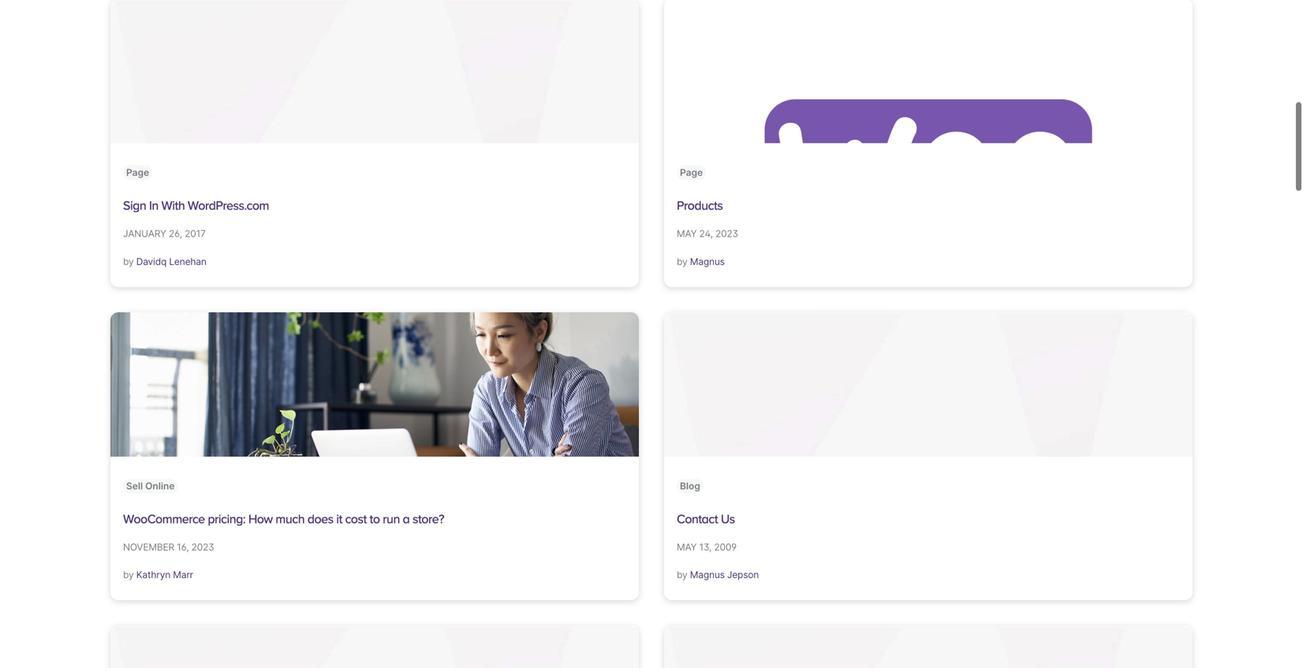 Task type: vqa. For each thing, say whether or not it's contained in the screenshot.
Checkout in IF YOU ADD THE CHECKOUT BLOCK AND CHOOSE THE "CONTACT INFORMATION" INNER BLOCK, YOU WILL SEE THE OPTION
no



Task type: locate. For each thing, give the bounding box(es) containing it.
page up sign
[[126, 167, 149, 178]]

woocommerce pricing: how much does it cost to run a store? link
[[123, 512, 444, 526]]

1 magnus from the top
[[690, 256, 725, 267]]

magnus
[[690, 256, 725, 267], [690, 569, 725, 581]]

magnus for contact us
[[690, 569, 725, 581]]

2023 right 16,
[[191, 541, 214, 553]]

in
[[149, 198, 158, 212]]

page up the products link
[[680, 167, 703, 178]]

by left kathryn
[[123, 569, 134, 581]]

magnus down may 13, 2009
[[690, 569, 725, 581]]

0 vertical spatial magnus
[[690, 256, 725, 267]]

does
[[307, 512, 333, 526]]

by for contact us
[[677, 569, 687, 581]]

by
[[123, 256, 134, 267], [677, 256, 687, 267], [123, 569, 134, 581], [677, 569, 687, 581]]

0 vertical spatial 2023
[[715, 228, 738, 239]]

page
[[126, 167, 149, 178], [680, 167, 703, 178]]

1 vertical spatial 2023
[[191, 541, 214, 553]]

may 24, 2023
[[677, 228, 738, 239]]

november
[[123, 541, 174, 553]]

by kathryn marr
[[123, 569, 193, 581]]

0 horizontal spatial page
[[126, 167, 149, 178]]

products link
[[677, 198, 723, 212]]

pricing:
[[208, 512, 245, 526]]

2 may from the top
[[677, 541, 697, 553]]

2 magnus from the top
[[690, 569, 725, 581]]

1 vertical spatial magnus
[[690, 569, 725, 581]]

contact us link
[[677, 512, 735, 526]]

1 horizontal spatial page
[[680, 167, 703, 178]]

jepson
[[727, 569, 759, 581]]

magnus down may 24, 2023
[[690, 256, 725, 267]]

by down may 24, 2023
[[677, 256, 687, 267]]

1 horizontal spatial 2023
[[715, 228, 738, 239]]

us
[[721, 512, 735, 526]]

16,
[[177, 541, 189, 553]]

woocommerce pricing: how much does it cost to run a store?
[[123, 512, 444, 526]]

by left davidq
[[123, 256, 134, 267]]

may
[[677, 228, 697, 239], [677, 541, 697, 553]]

november 16, 2023
[[123, 541, 214, 553]]

by down may 13, 2009
[[677, 569, 687, 581]]

may for contact us
[[677, 541, 697, 553]]

contact
[[677, 512, 718, 526]]

0 horizontal spatial 2023
[[191, 541, 214, 553]]

sign in with wordpress.com
[[123, 198, 269, 212]]

sell
[[126, 480, 143, 492]]

2023 for products
[[715, 228, 738, 239]]

by magnus jepson
[[677, 569, 759, 581]]

by for sign in with wordpress.com
[[123, 256, 134, 267]]

may left the 24,
[[677, 228, 697, 239]]

2023
[[715, 228, 738, 239], [191, 541, 214, 553]]

may left 13,
[[677, 541, 697, 553]]

2023 right the 24,
[[715, 228, 738, 239]]

1 vertical spatial may
[[677, 541, 697, 553]]

it
[[336, 512, 342, 526]]

2 page from the left
[[680, 167, 703, 178]]

page for sign in with wordpress.com
[[126, 167, 149, 178]]

1 page from the left
[[126, 167, 149, 178]]

1 may from the top
[[677, 228, 697, 239]]

blog
[[680, 480, 700, 492]]

0 vertical spatial may
[[677, 228, 697, 239]]

sign
[[123, 198, 146, 212]]

by for products
[[677, 256, 687, 267]]

with
[[161, 198, 185, 212]]

woocommerce
[[123, 512, 205, 526]]



Task type: describe. For each thing, give the bounding box(es) containing it.
much
[[275, 512, 305, 526]]

24,
[[699, 228, 713, 239]]

13,
[[699, 541, 712, 553]]

to
[[370, 512, 380, 526]]

magnus for products
[[690, 256, 725, 267]]

sell online
[[126, 480, 175, 492]]

store?
[[412, 512, 444, 526]]

2017
[[185, 228, 206, 239]]

may for products
[[677, 228, 697, 239]]

marr
[[173, 569, 193, 581]]

26,
[[169, 228, 182, 239]]

cost
[[345, 512, 367, 526]]

how
[[248, 512, 273, 526]]

run
[[383, 512, 400, 526]]

may 13, 2009
[[677, 541, 737, 553]]

january
[[123, 228, 166, 239]]

lenehan
[[169, 256, 206, 267]]

2009
[[714, 541, 737, 553]]

january 26, 2017
[[123, 228, 206, 239]]

online
[[145, 480, 175, 492]]

davidq
[[136, 256, 167, 267]]

by davidq lenehan
[[123, 256, 206, 267]]

products
[[677, 198, 723, 212]]

2023 for woocommerce pricing: how much does it cost to run a store?
[[191, 541, 214, 553]]

a
[[403, 512, 410, 526]]

kathryn
[[136, 569, 170, 581]]

page for products
[[680, 167, 703, 178]]

by for woocommerce pricing: how much does it cost to run a store?
[[123, 569, 134, 581]]

sign in with wordpress.com link
[[123, 198, 269, 212]]

contact us
[[677, 512, 735, 526]]

by magnus
[[677, 256, 725, 267]]

wordpress.com
[[188, 198, 269, 212]]



